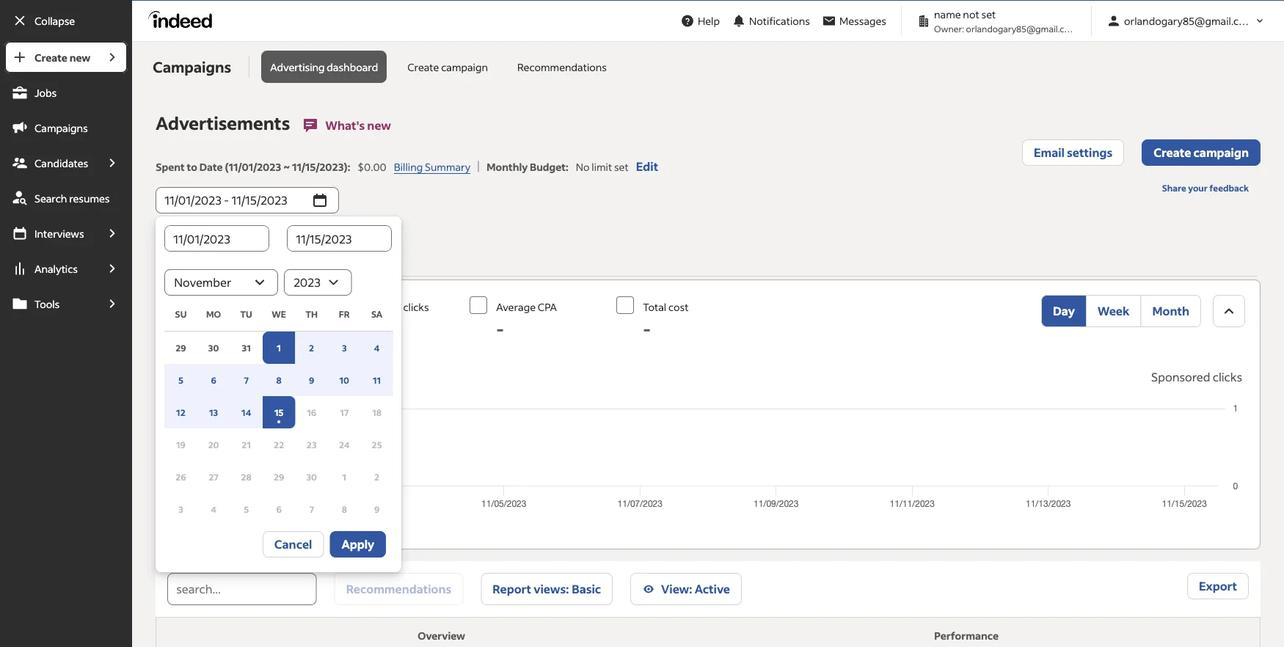 Task type: locate. For each thing, give the bounding box(es) containing it.
messages link
[[816, 7, 893, 35]]

25 button
[[361, 429, 393, 461]]

0 horizontal spatial 5
[[178, 374, 183, 386]]

0 horizontal spatial campaign
[[441, 60, 488, 73]]

0 horizontal spatial 8
[[276, 374, 282, 386]]

0 horizontal spatial 3 button
[[165, 493, 197, 526]]

- down total on the top of page
[[643, 318, 651, 340]]

ads right event in the left top of the page
[[307, 247, 328, 262]]

30 button up the sponsored applies
[[197, 332, 230, 364]]

0 horizontal spatial 2
[[309, 342, 314, 353]]

0 vertical spatial new
[[69, 51, 90, 64]]

27 button
[[197, 461, 230, 493]]

row group
[[165, 331, 393, 526]]

sponsored clicks 0
[[350, 301, 429, 340]]

campaigns
[[153, 57, 231, 76], [35, 121, 88, 134]]

1 vertical spatial new
[[367, 118, 391, 133]]

1 down 24 button
[[342, 471, 347, 483]]

tools link
[[4, 288, 97, 320]]

menu bar
[[0, 41, 132, 648]]

search resumes link
[[4, 182, 128, 214]]

new for what's new
[[367, 118, 391, 133]]

1 horizontal spatial 30 button
[[295, 461, 328, 493]]

19
[[176, 439, 186, 450]]

share your feedback
[[1163, 182, 1249, 193]]

1 horizontal spatial 8
[[342, 504, 347, 515]]

1 vertical spatial 6
[[276, 504, 282, 515]]

clicks inside the sponsored clicks 0
[[403, 301, 429, 314]]

1 vertical spatial 2
[[374, 471, 380, 483]]

0
[[201, 318, 212, 340], [350, 318, 361, 340]]

0 horizontal spatial -
[[496, 318, 504, 340]]

0 horizontal spatial orlandogary85@gmail.com
[[967, 23, 1078, 34]]

applies down 31 button
[[236, 370, 274, 385]]

1 horizontal spatial create campaign link
[[1142, 139, 1261, 166]]

8 up apply
[[342, 504, 347, 515]]

28
[[241, 471, 252, 483]]

group
[[1042, 295, 1202, 327]]

ads
[[193, 247, 214, 262], [307, 247, 328, 262]]

0 vertical spatial create campaign
[[408, 60, 488, 73]]

8 up 15
[[276, 374, 282, 386]]

31 button
[[230, 332, 263, 364]]

0 vertical spatial 9
[[309, 374, 315, 386]]

13 button
[[197, 396, 230, 429]]

campaigns down indeed home image
[[153, 57, 231, 76]]

3 up the 10
[[342, 342, 347, 353]]

0 vertical spatial 29 button
[[165, 332, 197, 364]]

13
[[209, 407, 218, 418]]

4 button down 27
[[197, 493, 230, 526]]

4 button up the 11
[[361, 332, 393, 364]]

interviews link
[[4, 217, 97, 250]]

candidates
[[35, 156, 88, 170]]

5 button up 12
[[165, 364, 197, 396]]

new inside button
[[367, 118, 391, 133]]

30 up the sponsored applies
[[208, 342, 219, 353]]

clicks for sponsored clicks 0
[[403, 301, 429, 314]]

set inside monthly budget: no limit set edit
[[614, 160, 629, 173]]

- inside average cpa -
[[496, 318, 504, 340]]

monthly budget: no limit set edit
[[487, 159, 659, 174]]

0 horizontal spatial 7
[[244, 374, 249, 386]]

1 horizontal spatial 1
[[342, 471, 347, 483]]

0 horizontal spatial 30
[[208, 342, 219, 353]]

0 horizontal spatial 0
[[201, 318, 212, 340]]

6 button up the cancel
[[263, 493, 295, 526]]

9 for the topmost the 9 button
[[309, 374, 315, 386]]

0 inside sponsored applies 0
[[201, 318, 212, 340]]

search resumes
[[35, 192, 110, 205]]

2 button down 25
[[361, 461, 393, 493]]

email
[[1034, 145, 1065, 160]]

name
[[935, 8, 961, 21]]

2 down th
[[309, 342, 314, 353]]

0 horizontal spatial 6
[[211, 374, 216, 386]]

campaign
[[441, 60, 488, 73], [1194, 145, 1249, 160]]

hiring event ads
[[238, 247, 328, 262]]

5 button down 28
[[230, 493, 263, 526]]

sponsored inside the sponsored clicks 0
[[350, 301, 401, 314]]

edit
[[636, 159, 659, 174]]

no
[[576, 160, 590, 173]]

- for total cost -
[[643, 318, 651, 340]]

1 horizontal spatial ads
[[307, 247, 328, 262]]

2 down 25 button
[[374, 471, 380, 483]]

0 horizontal spatial new
[[69, 51, 90, 64]]

0 horizontal spatial 7 button
[[230, 364, 263, 396]]

sponsored for sponsored clicks 0
[[350, 301, 401, 314]]

9 up apply
[[374, 504, 380, 515]]

12 button
[[165, 396, 197, 429]]

0 vertical spatial 3
[[342, 342, 347, 353]]

5
[[178, 374, 183, 386], [244, 504, 249, 515]]

4 down 27 button
[[211, 504, 217, 515]]

20
[[208, 439, 219, 450]]

7 up the cancel
[[309, 504, 314, 515]]

3 down 26 button
[[179, 504, 183, 515]]

create up the share at the top of page
[[1154, 145, 1192, 160]]

23 button
[[295, 429, 328, 461]]

2 horizontal spatial create
[[1154, 145, 1192, 160]]

20 button
[[197, 429, 230, 461]]

6 up the cancel
[[276, 504, 282, 515]]

None checkbox
[[323, 297, 341, 314], [617, 297, 634, 314], [323, 297, 341, 314], [617, 297, 634, 314]]

1 vertical spatial 9
[[374, 504, 380, 515]]

25
[[372, 439, 382, 450]]

export
[[1200, 579, 1238, 594]]

29 down 22 button
[[274, 471, 284, 483]]

jobs link
[[4, 76, 128, 109]]

1 vertical spatial 5
[[244, 504, 249, 515]]

26
[[176, 471, 186, 483]]

0 vertical spatial create campaign link
[[399, 51, 497, 83]]

~
[[283, 160, 290, 173]]

0 vertical spatial set
[[982, 8, 996, 21]]

0 horizontal spatial 9 button
[[295, 364, 328, 396]]

1 button right the 31
[[263, 332, 295, 364]]

1 horizontal spatial 3 button
[[328, 332, 361, 364]]

1 horizontal spatial new
[[367, 118, 391, 133]]

search... field
[[168, 573, 317, 606]]

30 button down 23
[[295, 461, 328, 493]]

9
[[309, 374, 315, 386], [374, 504, 380, 515]]

1 horizontal spatial 29 button
[[263, 461, 295, 493]]

apply
[[342, 537, 375, 552]]

what's
[[325, 118, 365, 133]]

0 vertical spatial 6 button
[[197, 364, 230, 396]]

set right not in the right top of the page
[[982, 8, 996, 21]]

1 0 from the left
[[201, 318, 212, 340]]

day button
[[1042, 295, 1087, 327]]

new up jobs link
[[69, 51, 90, 64]]

1 horizontal spatial 6
[[276, 504, 282, 515]]

create right dashboard
[[408, 60, 439, 73]]

4 button
[[361, 332, 393, 364], [197, 493, 230, 526]]

1 horizontal spatial 29
[[274, 471, 284, 483]]

12
[[176, 407, 186, 418]]

4 for bottom 4 button
[[211, 504, 217, 515]]

1 horizontal spatial 2 button
[[361, 461, 393, 493]]

9 for the 9 button to the right
[[374, 504, 380, 515]]

0 vertical spatial 7 button
[[230, 364, 263, 396]]

15 button
[[263, 396, 295, 429]]

8 button up 15
[[263, 364, 295, 396]]

1 vertical spatial 4
[[211, 504, 217, 515]]

2 button down th
[[295, 332, 328, 364]]

export button
[[1188, 573, 1249, 600]]

new right what's at the top left of the page
[[367, 118, 391, 133]]

sponsored right th
[[350, 301, 401, 314]]

limit
[[592, 160, 612, 173]]

clicks down hide chart icon
[[1213, 370, 1243, 385]]

14 button
[[230, 396, 263, 429]]

1 vertical spatial set
[[614, 160, 629, 173]]

1 - from the left
[[496, 318, 504, 340]]

2 - from the left
[[643, 318, 651, 340]]

clicks right sa
[[403, 301, 429, 314]]

6 button up 13
[[197, 364, 230, 396]]

0 horizontal spatial set
[[614, 160, 629, 173]]

resumes
[[69, 192, 110, 205]]

set right limit
[[614, 160, 629, 173]]

sa
[[371, 309, 383, 320]]

1 button down 24
[[328, 461, 361, 493]]

not
[[963, 8, 980, 21]]

8 button up apply
[[328, 493, 361, 526]]

ads right job
[[193, 247, 214, 262]]

0 horizontal spatial create
[[35, 51, 67, 64]]

orlandogary85@gmail.com inside name not set owner: orlandogary85@gmail.com
[[967, 23, 1078, 34]]

create campaign link
[[399, 51, 497, 83], [1142, 139, 1261, 166]]

24 button
[[328, 429, 361, 461]]

1 vertical spatial 1
[[342, 471, 347, 483]]

5 down 28 button
[[244, 504, 249, 515]]

0 left sa
[[350, 318, 361, 340]]

2 0 from the left
[[350, 318, 361, 340]]

0 vertical spatial campaign
[[441, 60, 488, 73]]

18
[[372, 407, 382, 418]]

29 button down "22"
[[263, 461, 295, 493]]

0 horizontal spatial create campaign link
[[399, 51, 497, 83]]

1 horizontal spatial 0
[[350, 318, 361, 340]]

1 button
[[263, 332, 295, 364], [328, 461, 361, 493]]

1 vertical spatial 3
[[179, 504, 183, 515]]

sponsored inside sponsored applies 0
[[201, 301, 252, 314]]

14
[[242, 407, 251, 418]]

0 inside the sponsored clicks 0
[[350, 318, 361, 340]]

event
[[274, 247, 305, 262]]

th
[[306, 309, 318, 320]]

row group containing 29
[[165, 331, 393, 526]]

None field
[[165, 225, 270, 252], [287, 225, 392, 252], [165, 225, 270, 252], [287, 225, 392, 252]]

applies inside sponsored applies 0
[[254, 301, 288, 314]]

4
[[374, 342, 380, 353], [211, 504, 217, 515]]

1 vertical spatial clicks
[[1213, 370, 1243, 385]]

create up jobs
[[35, 51, 67, 64]]

1 horizontal spatial set
[[982, 8, 996, 21]]

tab list containing job ads
[[156, 231, 1261, 279]]

clicks for sponsored clicks
[[1213, 370, 1243, 385]]

1 vertical spatial 9 button
[[361, 493, 393, 526]]

1 vertical spatial 8 button
[[328, 493, 361, 526]]

1 vertical spatial 3 button
[[165, 493, 197, 526]]

3 button down 26 on the bottom of the page
[[165, 493, 197, 526]]

1 horizontal spatial orlandogary85@gmail.com
[[1125, 14, 1255, 28]]

0 right su
[[201, 318, 212, 340]]

0 vertical spatial clicks
[[403, 301, 429, 314]]

0 vertical spatial 1
[[277, 342, 281, 353]]

0 horizontal spatial 9
[[309, 374, 315, 386]]

0 vertical spatial 2 button
[[295, 332, 328, 364]]

indeed home image
[[148, 11, 219, 28]]

hiring event ads button
[[226, 234, 339, 276]]

0 vertical spatial 4
[[374, 342, 380, 353]]

29 button down su
[[165, 332, 197, 364]]

7 button up 14
[[230, 364, 263, 396]]

0 vertical spatial 9 button
[[295, 364, 328, 396]]

0 horizontal spatial ads
[[193, 247, 214, 262]]

- for average cpa -
[[496, 318, 504, 340]]

6 button
[[197, 364, 230, 396], [263, 493, 295, 526]]

1 vertical spatial 7 button
[[295, 493, 328, 526]]

we
[[272, 309, 286, 320]]

1 vertical spatial 6 button
[[263, 493, 295, 526]]

1 vertical spatial 1 button
[[328, 461, 361, 493]]

applies right tu
[[254, 301, 288, 314]]

29
[[176, 342, 186, 353], [274, 471, 284, 483]]

0 vertical spatial 29
[[176, 342, 186, 353]]

4 for top 4 button
[[374, 342, 380, 353]]

7 down 31 button
[[244, 374, 249, 386]]

orlandogary85@gmail.com inside dropdown button
[[1125, 14, 1255, 28]]

sponsored up 13
[[174, 370, 233, 385]]

31
[[242, 342, 251, 353]]

1 vertical spatial 30
[[306, 471, 317, 483]]

7 button up the cancel
[[295, 493, 328, 526]]

monthly
[[487, 160, 528, 173]]

15
[[274, 407, 284, 418]]

4 down the sponsored clicks 0
[[374, 342, 380, 353]]

1 horizontal spatial 3
[[342, 342, 347, 353]]

1 vertical spatial campaigns
[[35, 121, 88, 134]]

1 right the 31
[[277, 342, 281, 353]]

None checkbox
[[174, 297, 192, 314], [470, 297, 488, 314], [174, 297, 192, 314], [470, 297, 488, 314]]

tab list
[[156, 231, 1261, 279]]

28 button
[[230, 461, 263, 493]]

campaigns up "candidates"
[[35, 121, 88, 134]]

5 up 12
[[178, 374, 183, 386]]

9 button up the 16
[[295, 364, 328, 396]]

0 vertical spatial 8
[[276, 374, 282, 386]]

sponsored up the 31
[[201, 301, 252, 314]]

0 vertical spatial 6
[[211, 374, 216, 386]]

0 horizontal spatial 30 button
[[197, 332, 230, 364]]

sponsored clicks
[[1152, 370, 1243, 385]]

(11/01/2023
[[225, 160, 281, 173]]

1 vertical spatial 30 button
[[295, 461, 328, 493]]

1 vertical spatial 8
[[342, 504, 347, 515]]

1 horizontal spatial campaigns
[[153, 57, 231, 76]]

- inside total cost -
[[643, 318, 651, 340]]

9 up the 16
[[309, 374, 315, 386]]

grid containing su
[[165, 296, 393, 526]]

settings
[[1068, 145, 1113, 160]]

campaign for create campaign link to the right
[[1194, 145, 1249, 160]]

basic
[[572, 582, 601, 597]]

29 for the left 29 button
[[176, 342, 186, 353]]

30 down 23 button
[[306, 471, 317, 483]]

overview
[[418, 630, 465, 643]]

0 vertical spatial 3 button
[[328, 332, 361, 364]]

day
[[1053, 304, 1075, 319]]

0 for sponsored clicks 0
[[350, 318, 361, 340]]

Select date field
[[156, 187, 307, 214]]

3 button
[[328, 332, 361, 364], [165, 493, 197, 526]]

6 up 13
[[211, 374, 216, 386]]

3 for 26
[[179, 504, 183, 515]]

1 vertical spatial 5 button
[[230, 493, 263, 526]]

29 down su
[[176, 342, 186, 353]]

7 button
[[230, 364, 263, 396], [295, 493, 328, 526]]

performance
[[935, 630, 999, 643]]

1 horizontal spatial -
[[643, 318, 651, 340]]

2 button
[[295, 332, 328, 364], [361, 461, 393, 493]]

share your feedback button
[[1151, 175, 1261, 201]]

1 vertical spatial 29
[[274, 471, 284, 483]]

help
[[698, 14, 720, 28]]

0 vertical spatial campaigns
[[153, 57, 231, 76]]

0 vertical spatial 5 button
[[165, 364, 197, 396]]

1 vertical spatial campaign
[[1194, 145, 1249, 160]]

grid
[[165, 296, 393, 526]]

6 for 6 button to the right
[[276, 504, 282, 515]]

- down average
[[496, 318, 504, 340]]

sponsored down month button
[[1152, 370, 1211, 385]]

3 button up the 10
[[328, 332, 361, 364]]

new
[[69, 51, 90, 64], [367, 118, 391, 133]]

17 button
[[328, 396, 361, 429]]

9 button up apply
[[361, 493, 393, 526]]

0 for sponsored applies 0
[[201, 318, 212, 340]]

0 vertical spatial 7
[[244, 374, 249, 386]]

2 ads from the left
[[307, 247, 328, 262]]



Task type: vqa. For each thing, say whether or not it's contained in the screenshot.


Task type: describe. For each thing, give the bounding box(es) containing it.
advertising
[[270, 60, 325, 73]]

feedback
[[1210, 182, 1249, 193]]

0 vertical spatial 5
[[178, 374, 183, 386]]

applies for sponsored applies
[[236, 370, 274, 385]]

27
[[209, 471, 219, 483]]

0 horizontal spatial 29 button
[[165, 332, 197, 364]]

total cost -
[[643, 301, 689, 340]]

hiring
[[238, 247, 271, 262]]

recommendations link
[[509, 51, 616, 83]]

interviews
[[35, 227, 84, 240]]

fr
[[339, 309, 350, 320]]

23
[[307, 439, 317, 450]]

sponsored for sponsored applies
[[174, 370, 233, 385]]

0 horizontal spatial 5 button
[[165, 364, 197, 396]]

21 button
[[230, 429, 263, 461]]

29 for 29 button to the bottom
[[274, 471, 284, 483]]

24
[[339, 439, 350, 450]]

10 button
[[328, 364, 361, 396]]

sponsored applies
[[174, 370, 274, 385]]

0 vertical spatial 2
[[309, 342, 314, 353]]

1 horizontal spatial 2
[[374, 471, 380, 483]]

cpa
[[538, 301, 557, 314]]

6 for the top 6 button
[[211, 374, 216, 386]]

1 horizontal spatial 9 button
[[361, 493, 393, 526]]

3 button for 2
[[328, 332, 361, 364]]

8 for rightmost 8 button
[[342, 504, 347, 515]]

advertising dashboard link
[[262, 51, 387, 83]]

billing summary link
[[394, 160, 471, 174]]

week
[[1098, 304, 1130, 319]]

email settings
[[1034, 145, 1113, 160]]

1 horizontal spatial 6 button
[[263, 493, 295, 526]]

applies for sponsored applies 0
[[254, 301, 288, 314]]

name not set owner: orlandogary85@gmail.com element
[[911, 7, 1083, 35]]

campaign for the leftmost create campaign link
[[441, 60, 488, 73]]

what's new button
[[290, 109, 403, 142]]

notifications
[[750, 14, 810, 28]]

collapse button
[[4, 4, 128, 37]]

view: active button
[[631, 573, 742, 606]]

advertisements
[[156, 111, 290, 134]]

1 vertical spatial 2 button
[[361, 461, 393, 493]]

1 horizontal spatial create
[[408, 60, 439, 73]]

1 horizontal spatial 5 button
[[230, 493, 263, 526]]

cost
[[669, 301, 689, 314]]

11 button
[[361, 364, 393, 396]]

group containing day
[[1042, 295, 1202, 327]]

messages
[[840, 14, 887, 28]]

name not set owner: orlandogary85@gmail.com
[[935, 8, 1078, 34]]

0 vertical spatial 8 button
[[263, 364, 295, 396]]

your
[[1189, 182, 1208, 193]]

0 vertical spatial 4 button
[[361, 332, 393, 364]]

sponsored applies 0
[[201, 301, 288, 340]]

11
[[373, 374, 381, 386]]

spent
[[156, 160, 185, 173]]

create new
[[35, 51, 90, 64]]

view: active
[[661, 582, 730, 597]]

views:
[[534, 582, 569, 597]]

26 button
[[165, 461, 197, 493]]

analytics link
[[4, 253, 97, 285]]

1 horizontal spatial 5
[[244, 504, 249, 515]]

summary
[[425, 160, 471, 173]]

month button
[[1141, 295, 1202, 327]]

average
[[496, 301, 536, 314]]

report
[[493, 582, 532, 597]]

19 button
[[165, 429, 197, 461]]

active
[[695, 582, 730, 597]]

menu bar containing create new
[[0, 41, 132, 648]]

cancel
[[274, 537, 312, 552]]

tu
[[240, 309, 252, 320]]

0 vertical spatial 30 button
[[197, 332, 230, 364]]

week button
[[1086, 295, 1142, 327]]

1 horizontal spatial 1 button
[[328, 461, 361, 493]]

choose a date 11/01/2023 - 11/15/2023 currently selected image
[[311, 192, 329, 209]]

8 for the top 8 button
[[276, 374, 282, 386]]

average cpa -
[[496, 301, 557, 340]]

new for create new
[[69, 51, 90, 64]]

what's new
[[325, 118, 391, 133]]

hide chart image
[[1221, 302, 1238, 320]]

set inside name not set owner: orlandogary85@gmail.com
[[982, 8, 996, 21]]

10
[[340, 374, 349, 386]]

1 vertical spatial 29 button
[[263, 461, 295, 493]]

1 for right 1 button
[[342, 471, 347, 483]]

collapse
[[35, 14, 75, 27]]

apply button
[[330, 532, 386, 558]]

view:
[[661, 582, 693, 597]]

11/15/2023):
[[292, 160, 350, 173]]

22
[[274, 439, 284, 450]]

1 horizontal spatial 8 button
[[328, 493, 361, 526]]

sponsored for sponsored applies 0
[[201, 301, 252, 314]]

1 horizontal spatial 7 button
[[295, 493, 328, 526]]

1 vertical spatial create campaign
[[1154, 145, 1249, 160]]

0 horizontal spatial create campaign
[[408, 60, 488, 73]]

1 for topmost 1 button
[[277, 342, 281, 353]]

1 horizontal spatial 7
[[309, 504, 314, 515]]

mo
[[206, 309, 221, 320]]

17
[[340, 407, 349, 418]]

cancel button
[[263, 532, 324, 558]]

0 vertical spatial 1 button
[[263, 332, 295, 364]]

0 horizontal spatial campaigns
[[35, 121, 88, 134]]

owner:
[[935, 23, 965, 34]]

sponsored for sponsored clicks
[[1152, 370, 1211, 385]]

18 button
[[361, 396, 393, 429]]

to
[[187, 160, 197, 173]]

total
[[643, 301, 667, 314]]

16 button
[[295, 396, 328, 429]]

3 for 2
[[342, 342, 347, 353]]

su
[[175, 309, 187, 320]]

search
[[35, 192, 67, 205]]

1 horizontal spatial 30
[[306, 471, 317, 483]]

1 ads from the left
[[193, 247, 214, 262]]

create new link
[[4, 41, 97, 73]]

date
[[199, 160, 223, 173]]

1 vertical spatial 4 button
[[197, 493, 230, 526]]

3 button for 26
[[165, 493, 197, 526]]



